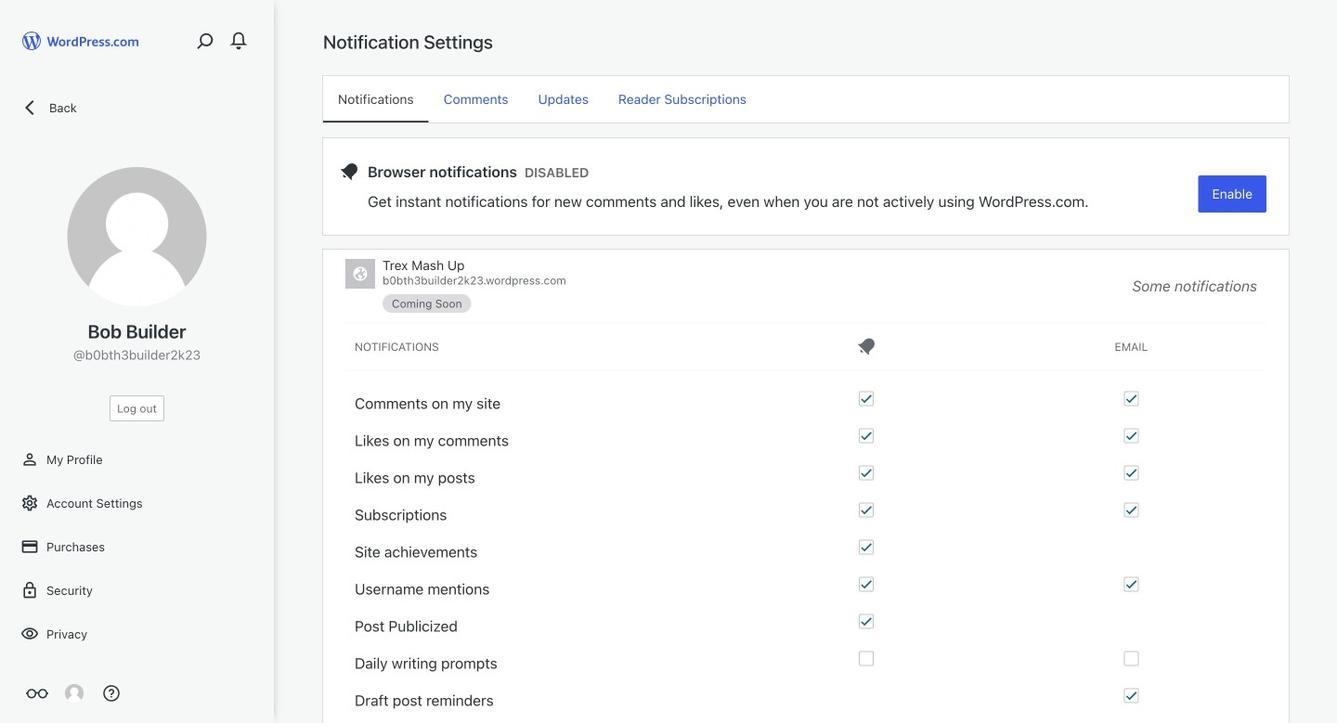 Task type: describe. For each thing, give the bounding box(es) containing it.
settings image
[[20, 494, 39, 513]]

credit_card image
[[20, 538, 39, 556]]

0 vertical spatial bob builder image
[[67, 167, 207, 307]]

visibility image
[[20, 625, 39, 644]]

reader image
[[26, 683, 48, 705]]



Task type: locate. For each thing, give the bounding box(es) containing it.
1 vertical spatial bob builder image
[[65, 685, 84, 703]]

person image
[[20, 450, 39, 469]]

None checkbox
[[859, 392, 874, 406], [859, 429, 874, 444], [1124, 429, 1139, 444], [859, 466, 874, 481], [1124, 466, 1139, 481], [859, 503, 874, 518], [1124, 503, 1139, 518], [859, 577, 874, 592], [1124, 577, 1139, 592], [1124, 652, 1139, 666], [1124, 689, 1139, 704], [859, 392, 874, 406], [859, 429, 874, 444], [1124, 429, 1139, 444], [859, 466, 874, 481], [1124, 466, 1139, 481], [859, 503, 874, 518], [1124, 503, 1139, 518], [859, 577, 874, 592], [1124, 577, 1139, 592], [1124, 652, 1139, 666], [1124, 689, 1139, 704]]

lock image
[[20, 581, 39, 600]]

bob builder image
[[67, 167, 207, 307], [65, 685, 84, 703]]

None checkbox
[[1124, 392, 1139, 406], [859, 540, 874, 555], [859, 614, 874, 629], [859, 652, 874, 666], [1124, 392, 1139, 406], [859, 540, 874, 555], [859, 614, 874, 629], [859, 652, 874, 666]]

main content
[[323, 30, 1289, 724]]

menu
[[323, 76, 1289, 123]]



